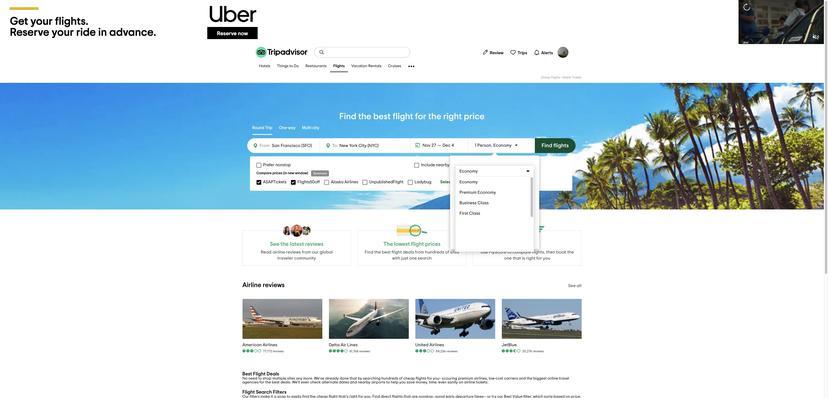 Task type: describe. For each thing, give the bounding box(es) containing it.
find the best flight deals from hundreds of sites with just one search
[[365, 250, 459, 260]]

trip
[[265, 126, 272, 130]]

agencies
[[242, 380, 259, 384]]

1 for 1 adult (18-64)
[[456, 192, 457, 196]]

sanity
[[447, 380, 458, 384]]

then
[[546, 250, 555, 254]]

things to do link
[[274, 61, 302, 72]]

,
[[491, 143, 492, 148]]

new
[[288, 171, 294, 175]]

one-way link
[[279, 122, 296, 135]]

premium
[[458, 377, 473, 380]]

profile picture image
[[557, 47, 568, 58]]

0 children (0-17)
[[456, 215, 487, 219]]

alternate
[[322, 380, 338, 384]]

premium
[[459, 190, 477, 195]]

0 vertical spatial nearby
[[436, 163, 449, 167]]

delta air lines
[[329, 343, 358, 347]]

27
[[431, 143, 436, 148]]

1 for 1 person , economy
[[475, 143, 476, 148]]

hotels link
[[256, 61, 274, 72]]

nov 27
[[423, 143, 436, 148]]

0 vertical spatial flights
[[333, 64, 345, 68]]

(18-
[[470, 192, 476, 196]]

From where? text field
[[271, 142, 316, 149]]

prices
[[272, 171, 282, 175]]

flyscore inside use flyscore to compare flights, then book the one that is right for you
[[489, 250, 506, 254]]

cruises link
[[385, 61, 404, 72]]

already
[[325, 377, 339, 380]]

things to do
[[277, 64, 299, 68]]

by
[[358, 377, 362, 380]]

alerts
[[541, 51, 553, 55]]

1 adult (18-64)
[[456, 192, 482, 196]]

lowest
[[394, 241, 410, 247]]

prefer nonstop
[[263, 163, 291, 167]]

global
[[320, 250, 333, 254]]

2 even from the left
[[438, 380, 447, 384]]

to left shop
[[258, 377, 262, 380]]

ladybug
[[414, 180, 431, 184]]

deals
[[403, 250, 414, 254]]

0 seniors (65+)
[[456, 203, 484, 208]]

reviews for airline reviews
[[263, 282, 285, 288]]

unpublishedflight
[[369, 180, 403, 184]]

scouring
[[442, 377, 457, 380]]

help
[[391, 380, 398, 384]]

airlines for alaska airlines
[[344, 180, 358, 184]]

airlines for united airlines
[[429, 343, 444, 347]]

54,236 reviews
[[436, 350, 458, 353]]

for you
[[536, 256, 550, 260]]

first class
[[459, 211, 480, 216]]

77,772
[[263, 350, 272, 353]]

one
[[504, 256, 512, 260]]

flights,
[[532, 250, 545, 254]]

alerts link
[[532, 47, 555, 58]]

right inside use flyscore to compare flights, then book the one that is right for you
[[526, 256, 535, 260]]

delta
[[329, 343, 340, 347]]

from inside "read airline reviews from our global traveler community"
[[302, 250, 311, 254]]

reviews for 54,236 reviews
[[447, 350, 458, 353]]

vacation rentals
[[351, 64, 381, 68]]

business
[[459, 201, 477, 205]]

1 vertical spatial flight
[[242, 390, 255, 395]]

air
[[341, 343, 346, 347]]

prefer
[[263, 163, 274, 167]]

20,276 reviews link
[[502, 349, 544, 354]]

alaska
[[331, 180, 344, 184]]

filters
[[273, 390, 286, 395]]

save
[[407, 380, 415, 384]]

include nearby airports
[[421, 163, 465, 167]]

compare
[[256, 171, 272, 175]]

tickets.
[[476, 380, 488, 384]]

select all
[[440, 180, 459, 184]]

0 horizontal spatial for
[[259, 380, 264, 384]]

one search
[[409, 256, 432, 260]]

(in
[[283, 171, 287, 175]]

reviews inside "read airline reviews from our global traveler community"
[[286, 250, 301, 254]]

close
[[522, 239, 534, 243]]

61,768
[[349, 350, 358, 353]]

review
[[490, 51, 504, 55]]

airline reviews link
[[242, 282, 285, 288]]

2 horizontal spatial for
[[427, 377, 432, 380]]

find flights button
[[535, 138, 576, 153]]

book
[[556, 250, 566, 254]]

airline inside best flight deals no need to shop multiple sites any more. we've already done that by searching hundreds of cheap flights for you– scouring premium airlines, low-cost carriers and the biggest online travel agencies for the best deals. we'll even check alternate dates and nearby airports to help you save money, time, even sanity on airline tickets.
[[464, 380, 475, 384]]

best inside best flight deals no need to shop multiple sites any more. we've already done that by searching hundreds of cheap flights for you– scouring premium airlines, low-cost carriers and the biggest online travel agencies for the best deals. we'll even check alternate dates and nearby airports to help you save money, time, even sanity on airline tickets.
[[272, 380, 280, 384]]

round trip
[[252, 126, 272, 130]]

is
[[522, 256, 525, 260]]

0 vertical spatial right
[[443, 112, 462, 121]]

you–
[[433, 377, 441, 380]]

nonstop
[[275, 163, 291, 167]]

see all link
[[568, 284, 582, 288]]

1 horizontal spatial for
[[415, 112, 426, 121]]

need
[[248, 377, 257, 380]]

money,
[[416, 380, 428, 384]]

best for deals
[[382, 250, 391, 254]]

vacation
[[351, 64, 367, 68]]

77,772 reviews link
[[242, 349, 284, 354]]

1 horizontal spatial airline
[[562, 76, 571, 79]]

54,236 reviews link
[[415, 349, 458, 354]]

more.
[[303, 377, 313, 380]]

time,
[[429, 380, 437, 384]]

hundreds inside best flight deals no need to shop multiple sites any more. we've already done that by searching hundreds of cheap flights for you– scouring premium airlines, low-cost carriers and the biggest online travel agencies for the best deals. we'll even check alternate dates and nearby airports to help you save money, time, even sanity on airline tickets.
[[381, 377, 398, 380]]

american
[[242, 343, 262, 347]]

done
[[340, 377, 349, 380]]

nearby inside best flight deals no need to shop multiple sites any more. we've already done that by searching hundreds of cheap flights for you– scouring premium airlines, low-cost carriers and the biggest online travel agencies for the best deals. we'll even check alternate dates and nearby airports to help you save money, time, even sanity on airline tickets.
[[358, 380, 370, 384]]

1 even from the left
[[301, 380, 309, 384]]

multi-city link
[[302, 122, 319, 135]]

64)
[[476, 192, 482, 196]]

read airline reviews from our global traveler community
[[261, 250, 333, 260]]

one-way
[[279, 126, 296, 130]]

hotels
[[259, 64, 270, 68]]

see the latest reviews
[[270, 241, 323, 247]]

of inside best flight deals no need to shop multiple sites any more. we've already done that by searching hundreds of cheap flights for you– scouring premium airlines, low-cost carriers and the biggest online travel agencies for the best deals. we'll even check alternate dates and nearby airports to help you save money, time, even sanity on airline tickets.
[[399, 377, 403, 380]]

no
[[242, 377, 248, 380]]

united
[[415, 343, 428, 347]]

best
[[242, 372, 252, 377]]



Task type: vqa. For each thing, say whether or not it's contained in the screenshot.
0 'button'
no



Task type: locate. For each thing, give the bounding box(es) containing it.
flight
[[393, 112, 413, 121], [392, 250, 402, 254]]

include
[[421, 163, 435, 167]]

that
[[513, 256, 521, 260], [350, 377, 357, 380]]

1 horizontal spatial airports
[[450, 163, 465, 167]]

2 vertical spatial best
[[272, 380, 280, 384]]

reviews for 77,772 reviews
[[273, 350, 284, 353]]

1 0 from the top
[[456, 203, 458, 208]]

advertisement region
[[0, 0, 824, 44]]

of inside find the best flight deals from hundreds of sites with just one search
[[445, 250, 449, 254]]

deals
[[267, 372, 279, 377]]

0 vertical spatial hundreds
[[425, 250, 444, 254]]

class for first class
[[469, 211, 480, 216]]

1 3 of 5 bubbles image from the left
[[242, 349, 262, 353]]

flight search filters
[[242, 390, 286, 395]]

0 vertical spatial flights
[[553, 143, 569, 148]]

find inside find flights button
[[542, 143, 552, 148]]

to inside use flyscore to compare flights, then book the one that is right for you
[[507, 250, 512, 254]]

any
[[296, 377, 302, 380]]

that left is
[[513, 256, 521, 260]]

american airlines link
[[242, 342, 284, 348]]

0 vertical spatial all
[[454, 180, 459, 184]]

airlines for american airlines
[[263, 343, 277, 347]]

1 vertical spatial right
[[526, 256, 535, 260]]

from up one search
[[415, 250, 424, 254]]

cruises
[[388, 64, 401, 68]]

reviews for 20,276 reviews
[[533, 350, 544, 353]]

flight up agencies
[[253, 372, 266, 377]]

0 vertical spatial of
[[445, 250, 449, 254]]

best for for
[[373, 112, 391, 121]]

3 of 5 bubbles image inside 77,772 reviews link
[[242, 349, 262, 353]]

from inside find the best flight deals from hundreds of sites with just one search
[[415, 250, 424, 254]]

0 horizontal spatial airline
[[273, 250, 285, 254]]

0 horizontal spatial find
[[339, 112, 356, 121]]

even
[[301, 380, 309, 384], [438, 380, 447, 384]]

1 vertical spatial of
[[399, 377, 403, 380]]

61,768 reviews link
[[329, 349, 370, 354]]

0 vertical spatial best
[[373, 112, 391, 121]]

1 vertical spatial nearby
[[358, 380, 370, 384]]

1 horizontal spatial and
[[519, 377, 526, 380]]

and right carriers
[[519, 377, 526, 380]]

online
[[547, 377, 558, 380]]

just
[[401, 256, 408, 260]]

airline right the on in the right bottom of the page
[[464, 380, 475, 384]]

1 vertical spatial airports
[[371, 380, 385, 384]]

1 vertical spatial hundreds
[[381, 377, 398, 380]]

airline reviews
[[242, 282, 285, 288]]

flights left vacation
[[333, 64, 345, 68]]

that left by
[[350, 377, 357, 380]]

3.5 of 5 bubbles image
[[502, 349, 521, 353]]

1 horizontal spatial hundreds
[[425, 250, 444, 254]]

flights50off
[[297, 180, 320, 184]]

sites inside find the best flight deals from hundreds of sites with just one search
[[450, 250, 459, 254]]

1 vertical spatial see
[[568, 284, 576, 288]]

you
[[399, 380, 406, 384]]

right left price
[[443, 112, 462, 121]]

sites for deals
[[287, 377, 295, 380]]

multi-
[[302, 126, 312, 130]]

review link
[[480, 47, 506, 58]]

reviews
[[305, 241, 323, 247], [286, 250, 301, 254], [263, 282, 285, 288], [359, 350, 370, 353], [273, 350, 284, 353], [447, 350, 458, 353], [533, 350, 544, 353]]

to left help
[[386, 380, 390, 384]]

1 horizontal spatial flyscore
[[516, 241, 538, 247]]

flight for deals
[[392, 250, 402, 254]]

that inside use flyscore to compare flights, then book the one that is right for you
[[513, 256, 521, 260]]

we'll
[[292, 380, 300, 384]]

1 left person
[[475, 143, 476, 148]]

3 of 5 bubbles image down american
[[242, 349, 262, 353]]

1 horizontal spatial even
[[438, 380, 447, 384]]

all for see all
[[577, 284, 582, 288]]

20,276 reviews
[[522, 350, 544, 353]]

right right is
[[526, 256, 535, 260]]

hundreds inside find the best flight deals from hundreds of sites with just one search
[[425, 250, 444, 254]]

1 horizontal spatial see
[[568, 284, 576, 288]]

the
[[383, 241, 393, 247]]

do
[[294, 64, 299, 68]]

flights inside button
[[553, 143, 569, 148]]

see for see the latest reviews
[[270, 241, 279, 247]]

vacation rentals link
[[348, 61, 385, 72]]

4 of 5 bubbles image
[[329, 349, 348, 353]]

rentals
[[368, 64, 381, 68]]

find for find flights
[[542, 143, 552, 148]]

use
[[481, 250, 488, 254]]

1 vertical spatial flyscore
[[489, 250, 506, 254]]

4
[[452, 143, 454, 148]]

0 horizontal spatial even
[[301, 380, 309, 384]]

0 vertical spatial airline
[[562, 76, 571, 79]]

0 vertical spatial 1
[[475, 143, 476, 148]]

1 vertical spatial find
[[542, 143, 552, 148]]

airports left help
[[371, 380, 385, 384]]

multi-city
[[302, 126, 319, 130]]

2 vertical spatial find
[[365, 250, 373, 254]]

way
[[288, 126, 296, 130]]

airlines,
[[474, 377, 488, 380]]

1 vertical spatial sites
[[287, 377, 295, 380]]

1 horizontal spatial right
[[526, 256, 535, 260]]

biggest
[[533, 377, 547, 380]]

the inside use flyscore to compare flights, then book the one that is right for you
[[567, 250, 574, 254]]

To where? text field
[[338, 142, 389, 149]]

flight inside find the best flight deals from hundreds of sites with just one search
[[392, 250, 402, 254]]

1 left adult
[[456, 192, 457, 196]]

hundreds down flight prices at the bottom of the page
[[425, 250, 444, 254]]

lines
[[347, 343, 358, 347]]

None search field
[[314, 47, 410, 57]]

to left do
[[289, 64, 293, 68]]

1 horizontal spatial find
[[365, 250, 373, 254]]

0 horizontal spatial sites
[[287, 377, 295, 380]]

business class
[[459, 201, 489, 205]]

even right we'll
[[301, 380, 309, 384]]

3 of 5 bubbles image for american
[[242, 349, 262, 353]]

airline
[[562, 76, 571, 79], [242, 282, 261, 288]]

0 horizontal spatial from
[[302, 250, 311, 254]]

from:
[[260, 143, 271, 148]]

0 horizontal spatial of
[[399, 377, 403, 380]]

even right time,
[[438, 380, 447, 384]]

flights left -
[[551, 76, 560, 79]]

first
[[459, 211, 468, 216]]

0 left seniors
[[456, 203, 458, 208]]

nearby
[[436, 163, 449, 167], [358, 380, 370, 384]]

1 vertical spatial 1
[[456, 192, 457, 196]]

0 vertical spatial class
[[478, 201, 489, 205]]

0 horizontal spatial hundreds
[[381, 377, 398, 380]]

0 vertical spatial find
[[339, 112, 356, 121]]

reviews inside "link"
[[533, 350, 544, 353]]

premium economy
[[459, 190, 496, 195]]

to up one
[[507, 250, 512, 254]]

find for find the best flight for the right price
[[339, 112, 356, 121]]

find for find the best flight deals from hundreds of sites with just one search
[[365, 250, 373, 254]]

flyscore up one
[[489, 250, 506, 254]]

2 from from the left
[[415, 250, 424, 254]]

2 horizontal spatial find
[[542, 143, 552, 148]]

1 vertical spatial that
[[350, 377, 357, 380]]

0 horizontal spatial 1
[[456, 192, 457, 196]]

1 horizontal spatial airlines
[[344, 180, 358, 184]]

united airlines link
[[415, 342, 458, 348]]

find flights
[[542, 143, 569, 148]]

1 horizontal spatial flights
[[553, 143, 569, 148]]

airline right read
[[273, 250, 285, 254]]

0 vertical spatial flyscore
[[516, 241, 538, 247]]

deals.
[[280, 380, 291, 384]]

flights inside best flight deals no need to shop multiple sites any more. we've already done that by searching hundreds of cheap flights for you– scouring premium airlines, low-cost carriers and the biggest online travel agencies for the best deals. we'll even check alternate dates and nearby airports to help you save money, time, even sanity on airline tickets.
[[416, 377, 426, 380]]

cost
[[496, 377, 503, 380]]

0 horizontal spatial right
[[443, 112, 462, 121]]

airlines inside american airlines link
[[263, 343, 277, 347]]

0 for 0 seniors (65+)
[[456, 203, 458, 208]]

flight inside best flight deals no need to shop multiple sites any more. we've already done that by searching hundreds of cheap flights for you– scouring premium airlines, low-cost carriers and the biggest online travel agencies for the best deals. we'll even check alternate dates and nearby airports to help you save money, time, even sanity on airline tickets.
[[253, 372, 266, 377]]

the inside find the best flight deals from hundreds of sites with just one search
[[374, 250, 381, 254]]

0 horizontal spatial see
[[270, 241, 279, 247]]

0 horizontal spatial 3 of 5 bubbles image
[[242, 349, 262, 353]]

airports inside best flight deals no need to shop multiple sites any more. we've already done that by searching hundreds of cheap flights for you– scouring premium airlines, low-cost carriers and the biggest online travel agencies for the best deals. we'll even check alternate dates and nearby airports to help you save money, time, even sanity on airline tickets.
[[371, 380, 385, 384]]

1 vertical spatial flight
[[392, 250, 402, 254]]

0 vertical spatial 0
[[456, 203, 458, 208]]

compare prices (in new window)
[[256, 171, 308, 175]]

0 for 0 children (0-17)
[[456, 215, 458, 219]]

2 3 of 5 bubbles image from the left
[[415, 349, 435, 353]]

class for business class
[[478, 201, 489, 205]]

0 horizontal spatial airports
[[371, 380, 385, 384]]

dec
[[443, 143, 451, 148]]

0 vertical spatial airports
[[450, 163, 465, 167]]

1 horizontal spatial sites
[[450, 250, 459, 254]]

delta air lines link
[[329, 342, 370, 348]]

1
[[475, 143, 476, 148], [456, 192, 457, 196]]

1 vertical spatial class
[[469, 211, 480, 216]]

low-
[[489, 377, 496, 380]]

1 vertical spatial flights
[[551, 76, 560, 79]]

airlines right alaska
[[344, 180, 358, 184]]

0 horizontal spatial all
[[454, 180, 459, 184]]

airports up select all
[[450, 163, 465, 167]]

class down (65+)
[[469, 211, 480, 216]]

1 horizontal spatial 1
[[475, 143, 476, 148]]

0 vertical spatial airline
[[273, 250, 285, 254]]

find inside find the best flight deals from hundreds of sites with just one search
[[365, 250, 373, 254]]

0 horizontal spatial flights
[[333, 64, 345, 68]]

0 horizontal spatial flights
[[416, 377, 426, 380]]

1 horizontal spatial airline
[[464, 380, 475, 384]]

traveler community
[[277, 256, 316, 260]]

with
[[392, 256, 400, 260]]

0 horizontal spatial flyscore
[[489, 250, 506, 254]]

nearby right dates
[[358, 380, 370, 384]]

1 horizontal spatial from
[[415, 250, 424, 254]]

use flyscore to compare flights, then book the one that is right for you
[[481, 250, 574, 260]]

compare
[[513, 250, 531, 254]]

airline inside "read airline reviews from our global traveler community"
[[273, 250, 285, 254]]

0 horizontal spatial airline
[[242, 282, 261, 288]]

all for select all
[[454, 180, 459, 184]]

0 vertical spatial see
[[270, 241, 279, 247]]

tickets
[[572, 76, 582, 79]]

sites for best
[[450, 250, 459, 254]]

children
[[459, 215, 476, 219]]

things
[[277, 64, 289, 68]]

1 vertical spatial all
[[577, 284, 582, 288]]

0 vertical spatial flight
[[253, 372, 266, 377]]

1 horizontal spatial nearby
[[436, 163, 449, 167]]

round trip link
[[252, 122, 272, 135]]

airlines inside united airlines link
[[429, 343, 444, 347]]

0 horizontal spatial that
[[350, 377, 357, 380]]

from left our
[[302, 250, 311, 254]]

airlines up 77,772
[[263, 343, 277, 347]]

0
[[456, 203, 458, 208], [456, 215, 458, 219]]

sites inside best flight deals no need to shop multiple sites any more. we've already done that by searching hundreds of cheap flights for you– scouring premium airlines, low-cost carriers and the biggest online travel agencies for the best deals. we'll even check alternate dates and nearby airports to help you save money, time, even sanity on airline tickets.
[[287, 377, 295, 380]]

0 left first
[[456, 215, 458, 219]]

0 horizontal spatial airlines
[[263, 343, 277, 347]]

read
[[261, 250, 272, 254]]

1 person , economy
[[475, 143, 512, 148]]

flight down agencies
[[242, 390, 255, 395]]

3 of 5 bubbles image down the 'united'
[[415, 349, 435, 353]]

searching
[[363, 377, 381, 380]]

flight for for
[[393, 112, 413, 121]]

2 horizontal spatial airlines
[[429, 343, 444, 347]]

0 vertical spatial that
[[513, 256, 521, 260]]

and left by
[[350, 380, 357, 384]]

1 horizontal spatial flights
[[551, 76, 560, 79]]

3 of 5 bubbles image inside 54,236 reviews link
[[415, 349, 435, 353]]

dates
[[339, 380, 349, 384]]

see for see all
[[568, 284, 576, 288]]

search image
[[319, 50, 324, 55]]

1 horizontal spatial all
[[577, 284, 582, 288]]

2 0 from the top
[[456, 215, 458, 219]]

alaska airlines
[[331, 180, 358, 184]]

trips
[[518, 51, 527, 55]]

3 of 5 bubbles image for united
[[415, 349, 435, 353]]

cheap
[[403, 377, 415, 380]]

0 vertical spatial sites
[[450, 250, 459, 254]]

1 vertical spatial flights
[[416, 377, 426, 380]]

0 horizontal spatial and
[[350, 380, 357, 384]]

1 vertical spatial best
[[382, 250, 391, 254]]

flights link
[[330, 61, 348, 72]]

1 horizontal spatial that
[[513, 256, 521, 260]]

1 horizontal spatial 3 of 5 bubbles image
[[415, 349, 435, 353]]

class
[[478, 201, 489, 205], [469, 211, 480, 216]]

flyscore up "compare"
[[516, 241, 538, 247]]

best inside find the best flight deals from hundreds of sites with just one search
[[382, 250, 391, 254]]

1 horizontal spatial of
[[445, 250, 449, 254]]

cheap flights - airline tickets
[[541, 76, 582, 79]]

0 vertical spatial flight
[[393, 112, 413, 121]]

1 vertical spatial airline
[[242, 282, 261, 288]]

reviews for 61,768 reviews
[[359, 350, 370, 353]]

tripadvisor image
[[256, 47, 307, 58]]

nearby right the include
[[436, 163, 449, 167]]

class down 64)
[[478, 201, 489, 205]]

1 from from the left
[[302, 250, 311, 254]]

dec 4
[[443, 143, 454, 148]]

airlines up 54,236 reviews link
[[429, 343, 444, 347]]

1 vertical spatial airline
[[464, 380, 475, 384]]

see all
[[568, 284, 582, 288]]

0 horizontal spatial nearby
[[358, 380, 370, 384]]

3 of 5 bubbles image
[[242, 349, 262, 353], [415, 349, 435, 353]]

restaurants link
[[302, 61, 330, 72]]

restaurants
[[305, 64, 327, 68]]

1 vertical spatial 0
[[456, 215, 458, 219]]

that inside best flight deals no need to shop multiple sites any more. we've already done that by searching hundreds of cheap flights for you– scouring premium airlines, low-cost carriers and the biggest online travel agencies for the best deals. we'll even check alternate dates and nearby airports to help you save money, time, even sanity on airline tickets.
[[350, 377, 357, 380]]

hundreds left you
[[381, 377, 398, 380]]



